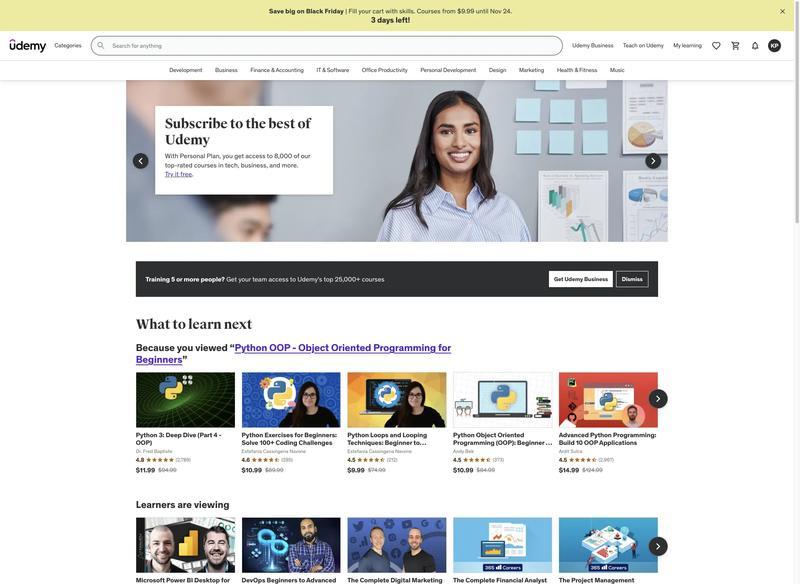Task type: describe. For each thing, give the bounding box(es) containing it.
oriented inside python oop - object oriented programming for beginners
[[331, 342, 372, 354]]

music
[[611, 67, 625, 74]]

"
[[183, 353, 187, 366]]

carousel element for learners are viewing
[[136, 517, 668, 584]]

the complete financial analyst course 2023 link
[[454, 576, 547, 584]]

music link
[[604, 61, 632, 80]]

deep
[[166, 431, 182, 439]]

techniques:
[[348, 439, 384, 447]]

solve
[[242, 439, 258, 447]]

more
[[184, 275, 200, 283]]

office
[[362, 67, 377, 74]]

exercises
[[265, 431, 293, 439]]

carousel element for because you viewed "
[[136, 372, 668, 480]]

dismiss
[[622, 275, 643, 283]]

course:
[[559, 584, 582, 584]]

training 5 or more people? get your team access to udemy's top 25,000+ courses
[[146, 275, 385, 283]]

office productivity
[[362, 67, 408, 74]]

personal development
[[421, 67, 477, 74]]

beginners inside python oop - object oriented programming for beginners
[[136, 353, 183, 366]]

python exercises for beginners: solve 100+ coding challenges
[[242, 431, 337, 447]]

analyst
[[525, 576, 547, 584]]

1
[[413, 584, 416, 584]]

Search for anything text field
[[111, 39, 553, 53]]

2023 inside devops beginners to advanced with projects - 2023
[[287, 584, 302, 584]]

$9.99
[[458, 7, 475, 15]]

business link
[[209, 61, 244, 80]]

our
[[301, 152, 311, 160]]

object inside python oop - object oriented programming for beginners
[[299, 342, 329, 354]]

1 vertical spatial access
[[269, 275, 289, 283]]

1 horizontal spatial on
[[639, 42, 646, 49]]

1 vertical spatial you
[[177, 342, 193, 354]]

business left teach
[[592, 42, 614, 49]]

and inside python loops and looping techniques: beginner to advanced
[[390, 431, 402, 439]]

devops beginners to advanced with projects - 2023
[[242, 576, 336, 584]]

shopping cart with 0 items image
[[732, 41, 741, 51]]

cart
[[373, 7, 384, 15]]

kp link
[[766, 36, 785, 56]]

25,000+
[[335, 275, 361, 283]]

udemy's
[[298, 275, 323, 283]]

learn
[[188, 316, 222, 333]]

viewing
[[194, 498, 230, 511]]

software
[[327, 67, 349, 74]]

python for exercises
[[242, 431, 263, 439]]

nov
[[491, 7, 502, 15]]

- inside python oop - object oriented programming for beginners
[[293, 342, 297, 354]]

0 vertical spatial of
[[298, 115, 311, 132]]

personal inside subscribe to the best of udemy with personal plan, you get access to 8,000 of our top-rated courses in tech, business, and more. try it free .
[[180, 152, 205, 160]]

advanced inside advanced python programming: build 10 oop applications
[[559, 431, 589, 439]]

python object oriented programming (oop): beginner to pro link
[[454, 431, 553, 455]]

1 development from the left
[[170, 67, 202, 74]]

it
[[317, 67, 321, 74]]

design
[[490, 67, 507, 74]]

pro
[[454, 446, 464, 455]]

for inside python oop - object oriented programming for beginners
[[439, 342, 452, 354]]

it
[[175, 170, 179, 178]]

with inside 'save big on black friday | fill your cart with skills. courses from $9.99 until nov 24. 3 days left!'
[[386, 7, 398, 15]]

more.
[[282, 161, 299, 169]]

looping
[[403, 431, 427, 439]]

business,
[[241, 161, 268, 169]]

training
[[146, 275, 170, 283]]

1 horizontal spatial get
[[555, 275, 564, 283]]

and inside subscribe to the best of udemy with personal plan, you get access to 8,000 of our top-rated courses in tech, business, and more. try it free .
[[270, 161, 281, 169]]

desktop
[[194, 576, 220, 584]]

teach on udemy link
[[619, 36, 669, 56]]

design link
[[483, 61, 513, 80]]

the for the complete financial analyst course 2023
[[454, 576, 465, 584]]

next image
[[652, 393, 665, 406]]

to inside 'the project management course: beginner to projec'
[[613, 584, 619, 584]]

udemy image
[[10, 39, 47, 53]]

the for the project management course: beginner to projec
[[559, 576, 571, 584]]

microsoft power bi desktop for business intelligence (2023) link
[[136, 576, 230, 584]]

python for 3:
[[136, 431, 158, 439]]

& for accounting
[[271, 67, 275, 74]]

development link
[[163, 61, 209, 80]]

- inside devops beginners to advanced with projects - 2023
[[283, 584, 286, 584]]

marketing link
[[513, 61, 551, 80]]

wishlist image
[[712, 41, 722, 51]]

dismiss button
[[617, 271, 649, 287]]

office productivity link
[[356, 61, 414, 80]]

loops
[[371, 431, 389, 439]]

24.
[[503, 7, 513, 15]]

finance & accounting
[[251, 67, 304, 74]]

next
[[224, 316, 252, 333]]

tech,
[[225, 161, 240, 169]]

the complete digital marketing guide - 24 courses in 1
[[348, 576, 443, 584]]

kp
[[771, 42, 779, 49]]

advanced python programming: build 10 oop applications link
[[559, 431, 657, 447]]

to left the the
[[230, 115, 243, 132]]

udemy inside "udemy business" link
[[573, 42, 590, 49]]

power
[[166, 576, 185, 584]]

top
[[324, 275, 334, 283]]

save
[[269, 7, 284, 15]]

submit search image
[[96, 41, 106, 51]]

my
[[674, 42, 681, 49]]

1 vertical spatial of
[[294, 152, 300, 160]]

2 development from the left
[[444, 67, 477, 74]]

notifications image
[[751, 41, 761, 51]]

accounting
[[276, 67, 304, 74]]

intelligence
[[165, 584, 200, 584]]

0 vertical spatial next image
[[647, 155, 660, 168]]

- inside the complete digital marketing guide - 24 courses in 1
[[367, 584, 369, 584]]

udemy inside get udemy business link
[[565, 275, 584, 283]]

digital
[[391, 576, 411, 584]]

the complete financial analyst course 2023
[[454, 576, 547, 584]]

microsoft
[[136, 576, 165, 584]]

to inside python loops and looping techniques: beginner to advanced
[[414, 439, 420, 447]]

in inside subscribe to the best of udemy with personal plan, you get access to 8,000 of our top-rated courses in tech, business, and more. try it free .
[[219, 161, 224, 169]]

for inside "python exercises for beginners: solve 100+ coding challenges"
[[295, 431, 303, 439]]

udemy business link
[[568, 36, 619, 56]]

- inside python 3: deep dive (part 4 - oop)
[[219, 431, 222, 439]]

because
[[136, 342, 175, 354]]

programming:
[[614, 431, 657, 439]]

python loops and looping techniques: beginner to advanced
[[348, 431, 427, 455]]

on inside 'save big on black friday | fill your cart with skills. courses from $9.99 until nov 24. 3 days left!'
[[297, 7, 305, 15]]

get udemy business
[[555, 275, 609, 283]]

people?
[[201, 275, 225, 283]]

rated
[[177, 161, 193, 169]]

3:
[[159, 431, 164, 439]]

productivity
[[379, 67, 408, 74]]

24
[[371, 584, 378, 584]]



Task type: locate. For each thing, give the bounding box(es) containing it.
python inside python 3: deep dive (part 4 - oop)
[[136, 431, 158, 439]]

personal up rated
[[180, 152, 205, 160]]

0 horizontal spatial object
[[299, 342, 329, 354]]

in left tech,
[[219, 161, 224, 169]]

devops
[[242, 576, 266, 584]]

object inside python object oriented programming (oop): beginner to pro
[[476, 431, 497, 439]]

python 3: deep dive (part 4 - oop) link
[[136, 431, 222, 447]]

1 2023 from the left
[[287, 584, 302, 584]]

with
[[165, 152, 178, 160]]

100+
[[260, 439, 275, 447]]

& for fitness
[[575, 67, 579, 74]]

python for oop
[[235, 342, 267, 354]]

it & software link
[[310, 61, 356, 80]]

from
[[443, 7, 456, 15]]

& right finance
[[271, 67, 275, 74]]

2 complete from the left
[[466, 576, 495, 584]]

2 vertical spatial carousel element
[[136, 517, 668, 584]]

1 vertical spatial and
[[390, 431, 402, 439]]

1 vertical spatial courses
[[380, 584, 404, 584]]

complete for -
[[360, 576, 390, 584]]

0 horizontal spatial get
[[227, 275, 237, 283]]

personal inside 'personal development' link
[[421, 67, 442, 74]]

1 vertical spatial oriented
[[498, 431, 525, 439]]

python for object
[[454, 431, 475, 439]]

python exercises for beginners: solve 100+ coding challenges link
[[242, 431, 337, 447]]

your left team
[[239, 275, 251, 283]]

guide
[[348, 584, 365, 584]]

3 & from the left
[[575, 67, 579, 74]]

beginners
[[136, 353, 183, 366], [267, 576, 298, 584]]

python left loops
[[348, 431, 369, 439]]

subscribe to the best of udemy with personal plan, you get access to 8,000 of our top-rated courses in tech, business, and more. try it free .
[[165, 115, 311, 178]]

viewed
[[195, 342, 228, 354]]

oop inside advanced python programming: build 10 oop applications
[[585, 439, 599, 447]]

0 horizontal spatial beginners
[[136, 353, 183, 366]]

1 vertical spatial beginners
[[267, 576, 298, 584]]

2 2023 from the left
[[476, 584, 492, 584]]

carousel element containing subscribe to the best of udemy
[[126, 80, 668, 261]]

to left build
[[546, 439, 553, 447]]

2 horizontal spatial beginner
[[584, 584, 611, 584]]

because you viewed "
[[136, 342, 235, 354]]

subscribe
[[165, 115, 228, 132]]

for
[[439, 342, 452, 354], [295, 431, 303, 439], [221, 576, 230, 584]]

0 horizontal spatial marketing
[[412, 576, 443, 584]]

with left "projects"
[[242, 584, 255, 584]]

courses right 25,000+
[[362, 275, 385, 283]]

beginners right 'devops'
[[267, 576, 298, 584]]

what
[[136, 316, 170, 333]]

& for software
[[323, 67, 326, 74]]

to inside devops beginners to advanced with projects - 2023
[[299, 576, 305, 584]]

1 horizontal spatial programming
[[454, 439, 495, 447]]

0 horizontal spatial personal
[[180, 152, 205, 160]]

1 horizontal spatial personal
[[421, 67, 442, 74]]

1 horizontal spatial development
[[444, 67, 477, 74]]

my learning
[[674, 42, 702, 49]]

1 vertical spatial marketing
[[412, 576, 443, 584]]

1 horizontal spatial courses
[[362, 275, 385, 283]]

to right "projects"
[[299, 576, 305, 584]]

0 horizontal spatial you
[[177, 342, 193, 354]]

"
[[230, 342, 235, 354]]

carousel element
[[126, 80, 668, 261], [136, 372, 668, 480], [136, 517, 668, 584]]

access up 'business,'
[[246, 152, 266, 160]]

0 vertical spatial with
[[386, 7, 398, 15]]

5
[[171, 275, 175, 283]]

0 vertical spatial carousel element
[[126, 80, 668, 261]]

the inside the complete digital marketing guide - 24 courses in 1
[[348, 576, 359, 584]]

0 vertical spatial personal
[[421, 67, 442, 74]]

2 horizontal spatial advanced
[[559, 431, 589, 439]]

devops beginners to advanced with projects - 2023 link
[[242, 576, 336, 584]]

1 horizontal spatial access
[[269, 275, 289, 283]]

big
[[286, 7, 296, 15]]

0 horizontal spatial &
[[271, 67, 275, 74]]

of right best
[[298, 115, 311, 132]]

1 horizontal spatial 2023
[[476, 584, 492, 584]]

your right fill
[[359, 7, 371, 15]]

programming inside python oop - object oriented programming for beginners
[[374, 342, 436, 354]]

0 vertical spatial beginners
[[136, 353, 183, 366]]

or
[[176, 275, 183, 283]]

0 horizontal spatial and
[[270, 161, 281, 169]]

you up tech,
[[223, 152, 233, 160]]

management
[[595, 576, 635, 584]]

close image
[[779, 7, 787, 15]]

& inside "it & software" link
[[323, 67, 326, 74]]

1 horizontal spatial for
[[295, 431, 303, 439]]

2023 right course on the bottom right of the page
[[476, 584, 492, 584]]

beginner for oriented
[[518, 439, 545, 447]]

1 vertical spatial personal
[[180, 152, 205, 160]]

0 vertical spatial marketing
[[520, 67, 545, 74]]

0 vertical spatial oriented
[[331, 342, 372, 354]]

udemy business
[[573, 42, 614, 49]]

course
[[454, 584, 475, 584]]

2 vertical spatial for
[[221, 576, 230, 584]]

the inside the complete financial analyst course 2023
[[454, 576, 465, 584]]

to up because you viewed "
[[173, 316, 186, 333]]

1 horizontal spatial object
[[476, 431, 497, 439]]

2 vertical spatial advanced
[[307, 576, 336, 584]]

health & fitness link
[[551, 61, 604, 80]]

0 horizontal spatial courses
[[194, 161, 217, 169]]

python inside python object oriented programming (oop): beginner to pro
[[454, 431, 475, 439]]

0 vertical spatial in
[[219, 161, 224, 169]]

& inside health & fitness link
[[575, 67, 579, 74]]

courses left from
[[417, 7, 441, 15]]

1 horizontal spatial you
[[223, 152, 233, 160]]

python down next
[[235, 342, 267, 354]]

oop)
[[136, 439, 152, 447]]

black
[[306, 7, 324, 15]]

you down what to learn next
[[177, 342, 193, 354]]

the inside 'the project management course: beginner to projec'
[[559, 576, 571, 584]]

left!
[[396, 15, 410, 25]]

python inside python oop - object oriented programming for beginners
[[235, 342, 267, 354]]

to right loops
[[414, 439, 420, 447]]

beginner
[[385, 439, 413, 447], [518, 439, 545, 447], [584, 584, 611, 584]]

1 horizontal spatial oop
[[585, 439, 599, 447]]

0 horizontal spatial your
[[239, 275, 251, 283]]

1 horizontal spatial your
[[359, 7, 371, 15]]

in inside the complete digital marketing guide - 24 courses in 1
[[406, 584, 411, 584]]

my learning link
[[669, 36, 707, 56]]

get udemy business link
[[550, 271, 613, 287]]

courses down plan, on the top
[[194, 161, 217, 169]]

0 horizontal spatial complete
[[360, 576, 390, 584]]

build
[[559, 439, 575, 447]]

python right 10
[[591, 431, 612, 439]]

fill
[[349, 7, 357, 15]]

on right teach
[[639, 42, 646, 49]]

& inside finance & accounting link
[[271, 67, 275, 74]]

with inside devops beginners to advanced with projects - 2023
[[242, 584, 255, 584]]

0 vertical spatial for
[[439, 342, 452, 354]]

courses inside subscribe to the best of udemy with personal plan, you get access to 8,000 of our top-rated courses in tech, business, and more. try it free .
[[194, 161, 217, 169]]

udemy inside teach on udemy link
[[647, 42, 664, 49]]

complete for 2023
[[466, 576, 495, 584]]

marketing inside the complete digital marketing guide - 24 courses in 1
[[412, 576, 443, 584]]

2023 inside the complete financial analyst course 2023
[[476, 584, 492, 584]]

beginner inside 'the project management course: beginner to projec'
[[584, 584, 611, 584]]

complete inside the complete financial analyst course 2023
[[466, 576, 495, 584]]

in
[[219, 161, 224, 169], [406, 584, 411, 584]]

beginner for and
[[385, 439, 413, 447]]

1 horizontal spatial with
[[386, 7, 398, 15]]

carousel element containing microsoft power bi desktop for business intelligence (2023)
[[136, 517, 668, 584]]

1 vertical spatial on
[[639, 42, 646, 49]]

.
[[192, 170, 194, 178]]

oriented inside python object oriented programming (oop): beginner to pro
[[498, 431, 525, 439]]

courses inside the complete digital marketing guide - 24 courses in 1
[[380, 584, 404, 584]]

0 horizontal spatial oriented
[[331, 342, 372, 354]]

1 complete from the left
[[360, 576, 390, 584]]

0 horizontal spatial courses
[[380, 584, 404, 584]]

advanced inside devops beginners to advanced with projects - 2023
[[307, 576, 336, 584]]

plan,
[[207, 152, 221, 160]]

the for the complete digital marketing guide - 24 courses in 1
[[348, 576, 359, 584]]

0 horizontal spatial oop
[[270, 342, 290, 354]]

of left our
[[294, 152, 300, 160]]

business left finance
[[215, 67, 238, 74]]

python inside python loops and looping techniques: beginner to advanced
[[348, 431, 369, 439]]

free
[[181, 170, 192, 178]]

0 horizontal spatial access
[[246, 152, 266, 160]]

0 vertical spatial your
[[359, 7, 371, 15]]

(part
[[198, 431, 212, 439]]

the complete digital marketing guide - 24 courses in 1 link
[[348, 576, 443, 584]]

business inside 'link'
[[215, 67, 238, 74]]

0 horizontal spatial 2023
[[287, 584, 302, 584]]

complete left the financial
[[466, 576, 495, 584]]

0 horizontal spatial development
[[170, 67, 202, 74]]

with up days
[[386, 7, 398, 15]]

0 vertical spatial courses
[[417, 7, 441, 15]]

python for loops
[[348, 431, 369, 439]]

best
[[269, 115, 295, 132]]

business inside microsoft power bi desktop for business intelligence (2023)
[[136, 584, 163, 584]]

& right health
[[575, 67, 579, 74]]

and down 8,000
[[270, 161, 281, 169]]

advanced inside python loops and looping techniques: beginner to advanced
[[348, 446, 378, 455]]

python loops and looping techniques: beginner to advanced link
[[348, 431, 427, 455]]

are
[[178, 498, 192, 511]]

(oop):
[[496, 439, 516, 447]]

on right big
[[297, 7, 305, 15]]

complete left digital
[[360, 576, 390, 584]]

python oop - object oriented programming for beginners
[[136, 342, 452, 366]]

1 horizontal spatial the
[[454, 576, 465, 584]]

next image
[[647, 155, 660, 168], [652, 540, 665, 553]]

1 vertical spatial your
[[239, 275, 251, 283]]

0 vertical spatial on
[[297, 7, 305, 15]]

days
[[378, 15, 394, 25]]

1 vertical spatial advanced
[[348, 446, 378, 455]]

python left 3:
[[136, 431, 158, 439]]

for inside microsoft power bi desktop for business intelligence (2023)
[[221, 576, 230, 584]]

1 vertical spatial programming
[[454, 439, 495, 447]]

0 vertical spatial object
[[299, 342, 329, 354]]

3
[[371, 15, 376, 25]]

business left power
[[136, 584, 163, 584]]

0 horizontal spatial for
[[221, 576, 230, 584]]

beginner right "course:" at right
[[584, 584, 611, 584]]

1 vertical spatial with
[[242, 584, 255, 584]]

the project management course: beginner to projec link
[[559, 576, 652, 584]]

2 & from the left
[[323, 67, 326, 74]]

and
[[270, 161, 281, 169], [390, 431, 402, 439]]

business left dismiss
[[585, 275, 609, 283]]

1 vertical spatial courses
[[362, 275, 385, 283]]

complete inside the complete digital marketing guide - 24 courses in 1
[[360, 576, 390, 584]]

project
[[572, 576, 594, 584]]

teach on udemy
[[624, 42, 664, 49]]

1 vertical spatial oop
[[585, 439, 599, 447]]

dive
[[183, 431, 196, 439]]

0 horizontal spatial with
[[242, 584, 255, 584]]

0 vertical spatial oop
[[270, 342, 290, 354]]

marketing left health
[[520, 67, 545, 74]]

beginner inside python object oriented programming (oop): beginner to pro
[[518, 439, 545, 447]]

get
[[235, 152, 244, 160]]

1 vertical spatial in
[[406, 584, 411, 584]]

0 horizontal spatial on
[[297, 7, 305, 15]]

-
[[293, 342, 297, 354], [219, 431, 222, 439], [283, 584, 286, 584], [367, 584, 369, 584]]

2023 right "projects"
[[287, 584, 302, 584]]

beginners:
[[305, 431, 337, 439]]

beginner right techniques:
[[385, 439, 413, 447]]

4
[[214, 431, 218, 439]]

2 horizontal spatial the
[[559, 576, 571, 584]]

beginners down the what
[[136, 353, 183, 366]]

try
[[165, 170, 174, 178]]

marketing right digital
[[412, 576, 443, 584]]

1 vertical spatial next image
[[652, 540, 665, 553]]

courses inside 'save big on black friday | fill your cart with skills. courses from $9.99 until nov 24. 3 days left!'
[[417, 7, 441, 15]]

carousel element containing python 3: deep dive (part 4 - oop)
[[136, 372, 668, 480]]

programming inside python object oriented programming (oop): beginner to pro
[[454, 439, 495, 447]]

to left 8,000
[[267, 152, 273, 160]]

1 horizontal spatial courses
[[417, 7, 441, 15]]

challenges
[[299, 439, 333, 447]]

udemy inside subscribe to the best of udemy with personal plan, you get access to 8,000 of our top-rated courses in tech, business, and more. try it free .
[[165, 132, 210, 149]]

personal right productivity
[[421, 67, 442, 74]]

1 horizontal spatial advanced
[[348, 446, 378, 455]]

finance & accounting link
[[244, 61, 310, 80]]

1 horizontal spatial &
[[323, 67, 326, 74]]

python up pro
[[454, 431, 475, 439]]

access inside subscribe to the best of udemy with personal plan, you get access to 8,000 of our top-rated courses in tech, business, and more. try it free .
[[246, 152, 266, 160]]

0 vertical spatial you
[[223, 152, 233, 160]]

oriented
[[331, 342, 372, 354], [498, 431, 525, 439]]

1 the from the left
[[348, 576, 359, 584]]

0 vertical spatial and
[[270, 161, 281, 169]]

1 horizontal spatial marketing
[[520, 67, 545, 74]]

python left "exercises"
[[242, 431, 263, 439]]

1 horizontal spatial beginner
[[518, 439, 545, 447]]

learners are viewing
[[136, 498, 230, 511]]

to inside python object oriented programming (oop): beginner to pro
[[546, 439, 553, 447]]

in left 1
[[406, 584, 411, 584]]

1 vertical spatial carousel element
[[136, 372, 668, 480]]

0 horizontal spatial in
[[219, 161, 224, 169]]

3 the from the left
[[559, 576, 571, 584]]

0 vertical spatial access
[[246, 152, 266, 160]]

microsoft power bi desktop for business intelligence (2023)
[[136, 576, 230, 584]]

health & fitness
[[558, 67, 598, 74]]

marketing
[[520, 67, 545, 74], [412, 576, 443, 584]]

you inside subscribe to the best of udemy with personal plan, you get access to 8,000 of our top-rated courses in tech, business, and more. try it free .
[[223, 152, 233, 160]]

beginner right (oop):
[[518, 439, 545, 447]]

access right team
[[269, 275, 289, 283]]

0 vertical spatial courses
[[194, 161, 217, 169]]

to right project on the bottom
[[613, 584, 619, 584]]

your inside 'save big on black friday | fill your cart with skills. courses from $9.99 until nov 24. 3 days left!'
[[359, 7, 371, 15]]

0 vertical spatial programming
[[374, 342, 436, 354]]

1 horizontal spatial in
[[406, 584, 411, 584]]

1 horizontal spatial beginners
[[267, 576, 298, 584]]

courses right 24
[[380, 584, 404, 584]]

1 & from the left
[[271, 67, 275, 74]]

1 vertical spatial for
[[295, 431, 303, 439]]

oop inside python oop - object oriented programming for beginners
[[270, 342, 290, 354]]

1 vertical spatial object
[[476, 431, 497, 439]]

what to learn next
[[136, 316, 252, 333]]

object
[[299, 342, 329, 354], [476, 431, 497, 439]]

with
[[386, 7, 398, 15], [242, 584, 255, 584]]

|
[[346, 7, 347, 15]]

0 horizontal spatial programming
[[374, 342, 436, 354]]

try it free link
[[165, 170, 192, 178]]

1 horizontal spatial and
[[390, 431, 402, 439]]

previous image
[[134, 155, 147, 168]]

beginners inside devops beginners to advanced with projects - 2023
[[267, 576, 298, 584]]

2 the from the left
[[454, 576, 465, 584]]

1 horizontal spatial oriented
[[498, 431, 525, 439]]

python inside "python exercises for beginners: solve 100+ coding challenges"
[[242, 431, 263, 439]]

8,000
[[275, 152, 292, 160]]

beginner inside python loops and looping techniques: beginner to advanced
[[385, 439, 413, 447]]

0 vertical spatial advanced
[[559, 431, 589, 439]]

2 horizontal spatial &
[[575, 67, 579, 74]]

0 horizontal spatial advanced
[[307, 576, 336, 584]]

2 horizontal spatial for
[[439, 342, 452, 354]]

0 horizontal spatial beginner
[[385, 439, 413, 447]]

& right 'it'
[[323, 67, 326, 74]]

0 horizontal spatial the
[[348, 576, 359, 584]]

1 horizontal spatial complete
[[466, 576, 495, 584]]

to left udemy's
[[290, 275, 296, 283]]

python inside advanced python programming: build 10 oop applications
[[591, 431, 612, 439]]

and right loops
[[390, 431, 402, 439]]

python 3: deep dive (part 4 - oop)
[[136, 431, 222, 447]]

learning
[[683, 42, 702, 49]]



Task type: vqa. For each thing, say whether or not it's contained in the screenshot.
to within Python Loops And Looping Techniques: Beginner To Advanced
yes



